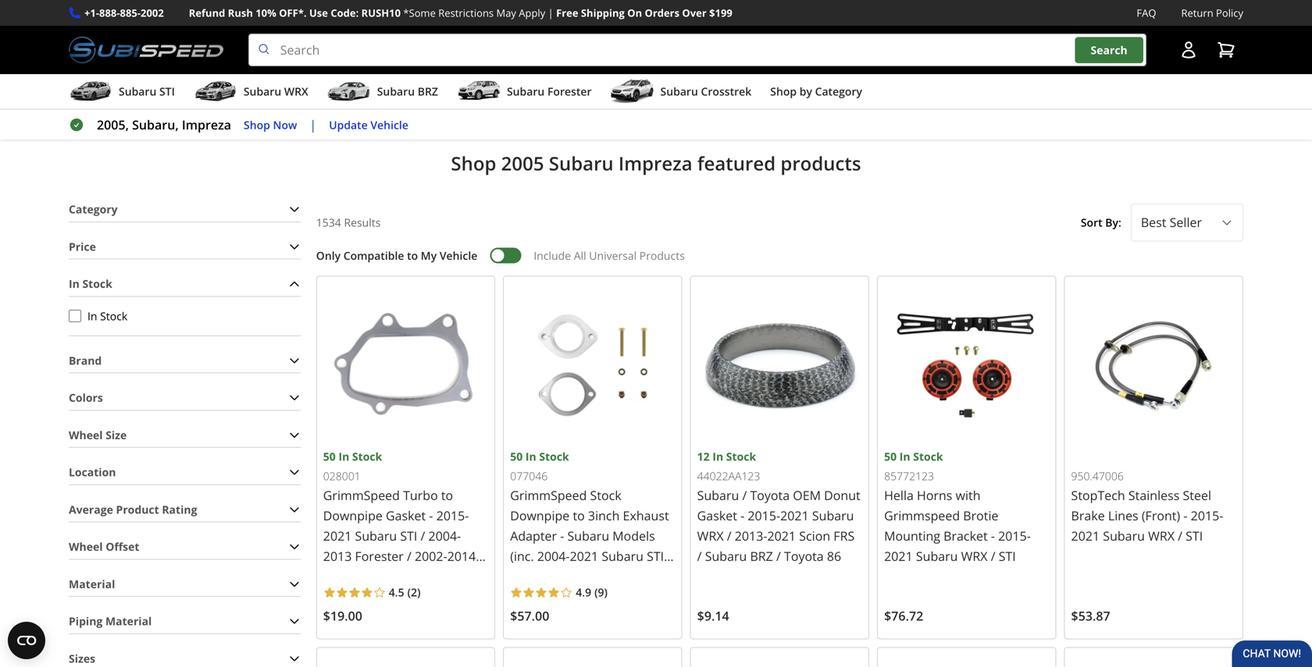 Task type: describe. For each thing, give the bounding box(es) containing it.
2014 inside 50 in stock 028001 grimmspeed turbo to downpipe gasket - 2015- 2021 subaru sti / 2004- 2013 forester / 2002-2014 impreza
[[447, 548, 476, 565]]

) for subaru
[[604, 585, 608, 600]]

in inside dropdown button
[[69, 277, 80, 291]]

vehicle inside update vehicle button
[[371, 117, 408, 132]]

50 for grimmspeed stock downpipe to 3inch exhaust adapter - subaru models (inc. 2004-2021 subaru sti / 2002-2014 wrx)
[[510, 449, 523, 464]]

location
[[69, 465, 116, 480]]

(inc.
[[510, 548, 534, 565]]

subispeed logo image
[[69, 34, 223, 66]]

piping material button
[[69, 610, 301, 634]]

2005
[[501, 151, 544, 176]]

- inside 950.47006 stoptech stainless steel brake lines (front) - 2015- 2021 subaru wrx / sti
[[1184, 508, 1188, 524]]

oem
[[793, 487, 821, 504]]

return policy link
[[1181, 5, 1243, 21]]

shocks
[[667, 58, 705, 73]]

shop for shop by category
[[770, 84, 797, 99]]

grimmspeed for to
[[510, 487, 587, 504]]

brake
[[1071, 508, 1105, 524]]

stoptech
[[1071, 487, 1125, 504]]

1534
[[316, 215, 341, 230]]

orders
[[645, 6, 680, 20]]

$19.00
[[323, 608, 362, 625]]

077046
[[510, 469, 548, 484]]

compatible
[[343, 248, 404, 263]]

stoptech stainless steel brake lines (front) - 2015-2021 subaru wrx / sti image
[[1071, 283, 1236, 448]]

subaru down donut
[[812, 508, 854, 524]]

sale
[[509, 58, 531, 73]]

2002- inside 50 in stock 077046 grimmspeed stock downpipe to 3inch exhaust adapter - subaru models (inc. 2004-2021 subaru sti / 2002-2014 wrx)
[[510, 569, 543, 585]]

donut
[[824, 487, 860, 504]]

in right in stock button
[[87, 309, 97, 324]]

/ inside 50 in stock 85772123 hella horns with grimmspeed brotie mounting bracket  - 2015- 2021 subaru wrx / sti
[[991, 548, 995, 565]]

open widget image
[[8, 622, 45, 660]]

wrx inside 'dropdown button'
[[284, 84, 308, 99]]

downpipe inside 50 in stock 077046 grimmspeed stock downpipe to 3inch exhaust adapter - subaru models (inc. 2004-2021 subaru sti / 2002-2014 wrx)
[[510, 508, 570, 524]]

In Stock button
[[69, 310, 81, 323]]

struts and shocks link
[[607, 51, 705, 73]]

on
[[627, 6, 642, 20]]

( for subaru
[[594, 585, 598, 600]]

1 vertical spatial |
[[310, 116, 316, 133]]

subaru sti button
[[69, 77, 175, 109]]

products
[[639, 248, 685, 263]]

subaru down models
[[602, 548, 644, 565]]

subaru down '2013-'
[[705, 548, 747, 565]]

size
[[106, 428, 127, 443]]

$57.00
[[510, 608, 549, 625]]

1 vertical spatial package
[[834, 78, 876, 93]]

*some
[[403, 6, 436, 20]]

2005,
[[97, 116, 129, 133]]

subaru down shocks
[[660, 84, 698, 99]]

subaru forester button
[[457, 77, 592, 109]]

rush10
[[361, 6, 401, 20]]

(front)
[[1142, 508, 1180, 524]]

may
[[496, 6, 516, 20]]

my
[[421, 248, 437, 263]]

2015- inside 950.47006 stoptech stainless steel brake lines (front) - 2015- 2021 subaru wrx / sti
[[1191, 508, 1223, 524]]

stock inside 12 in stock 44022aa123 subaru / toyota oem donut gasket - 2015-2021 subaru wrx / 2013-2021 scion frs / subaru brz / toyota 86
[[726, 449, 756, 464]]

march
[[420, 58, 455, 73]]

rating
[[162, 502, 197, 517]]

subaru inside 950.47006 stoptech stainless steel brake lines (front) - 2015- 2021 subaru wrx / sti
[[1103, 528, 1145, 545]]

a subaru wrx thumbnail image image
[[194, 80, 237, 103]]

in for hella horns with grimmspeed brotie mounting bracket  - 2015- 2021 subaru wrx / sti
[[900, 449, 910, 464]]

85772123
[[884, 469, 934, 484]]

return policy
[[1181, 6, 1243, 20]]

/ up $9.14
[[697, 548, 702, 565]]

update
[[329, 117, 368, 132]]

subaru inside 50 in stock 85772123 hella horns with grimmspeed brotie mounting bracket  - 2015- 2021 subaru wrx / sti
[[916, 548, 958, 565]]

0 horizontal spatial impreza
[[182, 116, 231, 133]]

/ inside 950.47006 stoptech stainless steel brake lines (front) - 2015- 2021 subaru wrx / sti
[[1178, 528, 1182, 545]]

select... image
[[1221, 217, 1233, 229]]

+1-
[[84, 6, 99, 20]]

10%
[[256, 6, 276, 20]]

cusco oil drain plug m20x1.5 - universal image
[[1071, 655, 1236, 668]]

search input field
[[248, 34, 1147, 66]]

shop 2005 subaru impreza featured products
[[451, 151, 861, 176]]

in stock inside dropdown button
[[69, 277, 112, 291]]

average product rating button
[[69, 498, 301, 522]]

subaru inside 'dropdown button'
[[244, 84, 281, 99]]

mounting
[[884, 528, 940, 545]]

- inside 50 in stock 028001 grimmspeed turbo to downpipe gasket - 2015- 2021 subaru sti / 2004- 2013 forester / 2002-2014 impreza
[[429, 508, 433, 524]]

2004- for adapter
[[537, 548, 570, 565]]

material button
[[69, 573, 301, 597]]

frs
[[834, 528, 855, 545]]

exhaust
[[623, 508, 669, 524]]

brakes
[[797, 78, 831, 93]]

sort by:
[[1081, 215, 1121, 230]]

50 in stock 077046 grimmspeed stock downpipe to 3inch exhaust adapter - subaru models (inc. 2004-2021 subaru sti / 2002-2014 wrx)
[[510, 449, 672, 585]]

- inside 50 in stock 077046 grimmspeed stock downpipe to 3inch exhaust adapter - subaru models (inc. 2004-2021 subaru sti / 2002-2014 wrx)
[[560, 528, 564, 545]]

subaru forester
[[507, 84, 592, 99]]

2013-
[[735, 528, 767, 545]]

50 in stock 85772123 hella horns with grimmspeed brotie mounting bracket  - 2015- 2021 subaru wrx / sti
[[884, 449, 1031, 565]]

/ left '2013-'
[[727, 528, 731, 545]]

and
[[643, 58, 665, 73]]

2021 inside 950.47006 stoptech stainless steel brake lines (front) - 2015- 2021 subaru wrx / sti
[[1071, 528, 1100, 545]]

028001
[[323, 469, 361, 484]]

include
[[534, 248, 571, 263]]

adapter
[[510, 528, 557, 545]]

price
[[69, 239, 96, 254]]

+1-888-885-2002
[[84, 6, 164, 20]]

4.5
[[389, 585, 404, 600]]

shop now
[[244, 117, 297, 132]]

brz inside dropdown button
[[418, 84, 438, 99]]

package deals brakes package deals shop all
[[797, 58, 907, 115]]

horns
[[917, 487, 952, 504]]

location button
[[69, 461, 301, 485]]

results
[[344, 215, 381, 230]]

stock inside dropdown button
[[82, 277, 112, 291]]

subaru down sale
[[507, 84, 545, 99]]

1 horizontal spatial |
[[548, 6, 554, 20]]

grimmspeed
[[884, 508, 960, 524]]

9
[[598, 585, 604, 600]]

stock up the 077046
[[539, 449, 569, 464]]

2021 left scion
[[767, 528, 796, 545]]

colors
[[69, 391, 103, 405]]

wheel for wheel offset
[[69, 540, 103, 555]]

grimmspeed turbo to downpipe gasket - 2015-2021 subaru sti / 2004-2013 forester / 2002-2014 impreza image
[[323, 283, 488, 448]]

lines
[[1108, 508, 1138, 524]]

wheel size button
[[69, 424, 301, 448]]

cobb march madness sale link
[[389, 51, 531, 73]]

wrx inside 50 in stock 85772123 hella horns with grimmspeed brotie mounting bracket  - 2015- 2021 subaru wrx / sti
[[961, 548, 988, 565]]

$9.14
[[697, 608, 729, 625]]

all inside package deals brakes package deals shop all
[[860, 101, 874, 115]]

subaru crosstrek
[[660, 84, 752, 99]]

2002- inside 50 in stock 028001 grimmspeed turbo to downpipe gasket - 2015- 2021 subaru sti / 2004- 2013 forester / 2002-2014 impreza
[[415, 548, 447, 565]]

search button
[[1075, 37, 1143, 63]]

subaru crosstrek button
[[610, 77, 752, 109]]

wrx inside 950.47006 stoptech stainless steel brake lines (front) - 2015- 2021 subaru wrx / sti
[[1148, 528, 1175, 545]]

brz inside 12 in stock 44022aa123 subaru / toyota oem donut gasket - 2015-2021 subaru wrx / 2013-2021 scion frs / subaru brz / toyota 86
[[750, 548, 773, 565]]

0 vertical spatial to
[[407, 248, 418, 263]]

a subaru sti thumbnail image image
[[69, 80, 112, 103]]

12
[[697, 449, 710, 464]]

only compatible to my vehicle
[[316, 248, 477, 263]]

stock inside 50 in stock 028001 grimmspeed turbo to downpipe gasket - 2015- 2021 subaru sti / 2004- 2013 forester / 2002-2014 impreza
[[352, 449, 382, 464]]

shop now link
[[244, 116, 297, 134]]

2015- inside 50 in stock 85772123 hella horns with grimmspeed brotie mounting bracket  - 2015- 2021 subaru wrx / sti
[[998, 528, 1031, 545]]

1 vertical spatial all
[[574, 248, 586, 263]]

- inside 12 in stock 44022aa123 subaru / toyota oem donut gasket - 2015-2021 subaru wrx / 2013-2021 scion frs / subaru brz / toyota 86
[[740, 508, 744, 524]]

colors button
[[69, 386, 301, 410]]

hella
[[884, 487, 914, 504]]

wheel offset button
[[69, 535, 301, 560]]

shop all link
[[830, 99, 874, 117]]

wheel size
[[69, 428, 127, 443]]



Task type: vqa. For each thing, say whether or not it's contained in the screenshot.
the Cobb March Madness Sale
yes



Task type: locate. For each thing, give the bounding box(es) containing it.
shop down 'category' at the right of page
[[830, 101, 857, 115]]

subaru down 3inch
[[567, 528, 609, 545]]

subaru down mounting
[[916, 548, 958, 565]]

1 horizontal spatial grimmspeed
[[510, 487, 587, 504]]

all down brakes package deals link
[[860, 101, 874, 115]]

1 horizontal spatial (
[[594, 585, 598, 600]]

subaru right 2005 at the left top
[[549, 151, 614, 176]]

wheel inside wheel offset dropdown button
[[69, 540, 103, 555]]

package up shop all link at the top right of the page
[[834, 78, 876, 93]]

2004- inside 50 in stock 028001 grimmspeed turbo to downpipe gasket - 2015- 2021 subaru sti / 2004- 2013 forester / 2002-2014 impreza
[[428, 528, 461, 545]]

2 ) from the left
[[604, 585, 608, 600]]

toyota down scion
[[784, 548, 824, 565]]

1 vertical spatial toyota
[[784, 548, 824, 565]]

forester inside 50 in stock 028001 grimmspeed turbo to downpipe gasket - 2015- 2021 subaru sti / 2004- 2013 forester / 2002-2014 impreza
[[355, 548, 404, 565]]

50 up 85772123
[[884, 449, 897, 464]]

0 vertical spatial impreza
[[182, 116, 231, 133]]

2021 inside 50 in stock 85772123 hella horns with grimmspeed brotie mounting bracket  - 2015- 2021 subaru wrx / sti
[[884, 548, 913, 565]]

sizes button
[[69, 647, 301, 668]]

off*.
[[279, 6, 307, 20]]

to left my
[[407, 248, 418, 263]]

sti inside 50 in stock 85772123 hella horns with grimmspeed brotie mounting bracket  - 2015- 2021 subaru wrx / sti
[[999, 548, 1016, 565]]

cobb
[[389, 58, 417, 73]]

1 vertical spatial 2004-
[[537, 548, 570, 565]]

deals up brakes package deals link
[[861, 58, 891, 73]]

50 inside 50 in stock 077046 grimmspeed stock downpipe to 3inch exhaust adapter - subaru models (inc. 2004-2021 subaru sti / 2002-2014 wrx)
[[510, 449, 523, 464]]

0 vertical spatial toyota
[[750, 487, 790, 504]]

products
[[781, 151, 861, 176]]

forester
[[547, 84, 592, 99], [355, 548, 404, 565]]

a subaru crosstrek thumbnail image image
[[610, 80, 654, 103]]

shop left by
[[770, 84, 797, 99]]

$53.87
[[1071, 608, 1110, 625]]

toyota left oem
[[750, 487, 790, 504]]

0 horizontal spatial 50
[[323, 449, 336, 464]]

$76.72
[[884, 608, 923, 625]]

2015- inside 12 in stock 44022aa123 subaru / toyota oem donut gasket - 2015-2021 subaru wrx / 2013-2021 scion frs / subaru brz / toyota 86
[[748, 508, 780, 524]]

brz down '2013-'
[[750, 548, 773, 565]]

policy
[[1216, 6, 1243, 20]]

all
[[860, 101, 874, 115], [574, 248, 586, 263]]

material inside dropdown button
[[105, 614, 152, 629]]

1 horizontal spatial to
[[441, 487, 453, 504]]

steel
[[1183, 487, 1211, 504]]

1 50 from the left
[[323, 449, 336, 464]]

grimmspeed for downpipe
[[323, 487, 400, 504]]

) right 4.9
[[604, 585, 608, 600]]

in for subaru / toyota oem donut gasket - 2015-2021 subaru wrx / 2013-2021 scion frs / subaru brz / toyota 86
[[713, 449, 723, 464]]

in up in stock button
[[69, 277, 80, 291]]

0 horizontal spatial |
[[310, 116, 316, 133]]

to right turbo
[[441, 487, 453, 504]]

in up the 028001
[[339, 449, 349, 464]]

piping
[[69, 614, 103, 629]]

2021 down oem
[[780, 508, 809, 524]]

2015- inside 50 in stock 028001 grimmspeed turbo to downpipe gasket - 2015- 2021 subaru sti / 2004- 2013 forester / 2002-2014 impreza
[[436, 508, 469, 524]]

2004- for 2015-
[[428, 528, 461, 545]]

downpipe up adapter
[[510, 508, 570, 524]]

2 grimmspeed from the left
[[510, 487, 587, 504]]

2014 left 4.9
[[543, 569, 571, 585]]

material inside dropdown button
[[69, 577, 115, 592]]

0 vertical spatial 2004-
[[428, 528, 461, 545]]

1 downpipe from the left
[[323, 508, 383, 524]]

grimmspeed down the 077046
[[510, 487, 587, 504]]

2004- down turbo
[[428, 528, 461, 545]]

in inside 50 in stock 85772123 hella horns with grimmspeed brotie mounting bracket  - 2015- 2021 subaru wrx / sti
[[900, 449, 910, 464]]

2014 inside 50 in stock 077046 grimmspeed stock downpipe to 3inch exhaust adapter - subaru models (inc. 2004-2021 subaru sti / 2002-2014 wrx)
[[543, 569, 571, 585]]

2021 up 2013
[[323, 528, 352, 545]]

50 inside 50 in stock 85772123 hella horns with grimmspeed brotie mounting bracket  - 2015- 2021 subaru wrx / sti
[[884, 449, 897, 464]]

2 horizontal spatial to
[[573, 508, 585, 524]]

1 vertical spatial vehicle
[[440, 248, 477, 263]]

wheel for wheel size
[[69, 428, 103, 443]]

3 50 from the left
[[884, 449, 897, 464]]

/ down 44022aa123
[[742, 487, 747, 504]]

1 horizontal spatial impreza
[[323, 569, 371, 585]]

stock right in stock button
[[100, 309, 128, 324]]

0 horizontal spatial all
[[574, 248, 586, 263]]

2
[[411, 585, 417, 600]]

featured
[[697, 151, 776, 176]]

impreza down a subaru wrx thumbnail image
[[182, 116, 231, 133]]

2 wheel from the top
[[69, 540, 103, 555]]

1 vertical spatial 2002-
[[510, 569, 543, 585]]

in stock up in stock button
[[69, 277, 112, 291]]

2005, subaru, impreza
[[97, 116, 231, 133]]

1 horizontal spatial 2002-
[[510, 569, 543, 585]]

vehicle right my
[[440, 248, 477, 263]]

2015- down the brotie
[[998, 528, 1031, 545]]

stock up the 028001
[[352, 449, 382, 464]]

grimmspeed inside 50 in stock 028001 grimmspeed turbo to downpipe gasket - 2015- 2021 subaru sti / 2004- 2013 forester / 2002-2014 impreza
[[323, 487, 400, 504]]

1 horizontal spatial brz
[[750, 548, 773, 565]]

vehicle down subaru brz dropdown button
[[371, 117, 408, 132]]

wrx inside 12 in stock 44022aa123 subaru / toyota oem donut gasket - 2015-2021 subaru wrx / 2013-2021 scion frs / subaru brz / toyota 86
[[697, 528, 724, 545]]

price button
[[69, 235, 301, 259]]

forester inside subaru forester dropdown button
[[547, 84, 592, 99]]

with
[[956, 487, 981, 504]]

brakes package deals link
[[797, 77, 907, 95]]

madness
[[457, 58, 506, 73]]

0 horizontal spatial 2014
[[447, 548, 476, 565]]

in stock right in stock button
[[87, 309, 128, 324]]

restrictions
[[438, 6, 494, 20]]

subaru wrx button
[[194, 77, 308, 109]]

1 vertical spatial 2014
[[543, 569, 571, 585]]

wrx down (front)
[[1148, 528, 1175, 545]]

0 vertical spatial wheel
[[69, 428, 103, 443]]

subaru wrx
[[244, 84, 308, 99]]

impreza
[[182, 116, 231, 133], [618, 151, 692, 176], [323, 569, 371, 585]]

by:
[[1105, 215, 1121, 230]]

1 horizontal spatial vehicle
[[440, 248, 477, 263]]

shop left 2005 at the left top
[[451, 151, 496, 176]]

2015- down turbo
[[436, 508, 469, 524]]

downpipe inside 50 in stock 028001 grimmspeed turbo to downpipe gasket - 2015- 2021 subaru sti / 2004- 2013 forester / 2002-2014 impreza
[[323, 508, 383, 524]]

faq link
[[1137, 5, 1156, 21]]

2004- down adapter
[[537, 548, 570, 565]]

0 horizontal spatial (
[[407, 585, 411, 600]]

turbo
[[403, 487, 438, 504]]

free
[[556, 6, 578, 20]]

subaru
[[119, 84, 156, 99], [244, 84, 281, 99], [377, 84, 415, 99], [507, 84, 545, 99], [660, 84, 698, 99], [549, 151, 614, 176], [697, 487, 739, 504], [812, 508, 854, 524], [355, 528, 397, 545], [567, 528, 609, 545], [1103, 528, 1145, 545], [602, 548, 644, 565], [916, 548, 958, 565], [705, 548, 747, 565]]

1 vertical spatial in stock
[[87, 309, 128, 324]]

refund
[[189, 6, 225, 20]]

2 vertical spatial to
[[573, 508, 585, 524]]

shop for shop 2005 subaru impreza featured products
[[451, 151, 496, 176]]

0 vertical spatial vehicle
[[371, 117, 408, 132]]

downpipe down the 028001
[[323, 508, 383, 524]]

( for forester
[[407, 585, 411, 600]]

subaru up 4.5
[[355, 528, 397, 545]]

a subaru brz thumbnail image image
[[327, 80, 371, 103]]

0 vertical spatial brz
[[418, 84, 438, 99]]

/ inside 50 in stock 077046 grimmspeed stock downpipe to 3inch exhaust adapter - subaru models (inc. 2004-2021 subaru sti / 2002-2014 wrx)
[[667, 548, 672, 565]]

package up brakes package deals link
[[813, 58, 858, 73]]

shop by category button
[[770, 77, 862, 109]]

refund rush 10% off*. use code: rush10 *some restrictions may apply | free shipping on orders over $199
[[189, 6, 732, 20]]

subaru / toyota oem donut  gasket - 2015-2021 subaru wrx / 2013-2021 scion frs / subaru brz / toyota 86 image
[[697, 283, 862, 448]]

2 50 from the left
[[510, 449, 523, 464]]

/
[[742, 487, 747, 504], [421, 528, 425, 545], [727, 528, 731, 545], [1178, 528, 1182, 545], [407, 548, 411, 565], [667, 548, 672, 565], [991, 548, 995, 565], [697, 548, 702, 565], [776, 548, 781, 565]]

0 horizontal spatial 2002-
[[415, 548, 447, 565]]

/ down (front)
[[1178, 528, 1182, 545]]

hella horns with grimmspeed brotie mounting bracket  - 2015-2021 subaru wrx / sti image
[[884, 283, 1049, 448]]

2021 up wrx)
[[570, 548, 598, 565]]

rush
[[228, 6, 253, 20]]

0 vertical spatial all
[[860, 101, 874, 115]]

to left 3inch
[[573, 508, 585, 524]]

bracket
[[944, 528, 988, 545]]

in inside 50 in stock 077046 grimmspeed stock downpipe to 3inch exhaust adapter - subaru models (inc. 2004-2021 subaru sti / 2002-2014 wrx)
[[526, 449, 536, 464]]

update vehicle
[[329, 117, 408, 132]]

2021 inside 50 in stock 028001 grimmspeed turbo to downpipe gasket - 2015- 2021 subaru sti / 2004- 2013 forester / 2002-2014 impreza
[[323, 528, 352, 545]]

gasket up '2013-'
[[697, 508, 737, 524]]

2 horizontal spatial impreza
[[618, 151, 692, 176]]

)
[[417, 585, 421, 600], [604, 585, 608, 600]]

shop left now
[[244, 117, 270, 132]]

0 vertical spatial 2002-
[[415, 548, 447, 565]]

2014 left (inc.
[[447, 548, 476, 565]]

1 vertical spatial impreza
[[618, 151, 692, 176]]

2015- down steel
[[1191, 508, 1223, 524]]

sti inside dropdown button
[[159, 84, 175, 99]]

0 horizontal spatial vehicle
[[371, 117, 408, 132]]

1 vertical spatial brz
[[750, 548, 773, 565]]

subaru up shop now
[[244, 84, 281, 99]]

1 horizontal spatial )
[[604, 585, 608, 600]]

0 vertical spatial material
[[69, 577, 115, 592]]

button image
[[1179, 41, 1198, 59]]

0 vertical spatial forester
[[547, 84, 592, 99]]

/ left 86
[[776, 548, 781, 565]]

a subaru forester thumbnail image image
[[457, 80, 501, 103]]

subaru brz button
[[327, 77, 438, 109]]

crosstrek
[[701, 84, 752, 99]]

gasket inside 12 in stock 44022aa123 subaru / toyota oem donut gasket - 2015-2021 subaru wrx / 2013-2021 scion frs / subaru brz / toyota 86
[[697, 508, 737, 524]]

impreza down 2013
[[323, 569, 371, 585]]

- down the brotie
[[991, 528, 995, 545]]

- up '2013-'
[[740, 508, 744, 524]]

category button
[[69, 198, 301, 222]]

1 grimmspeed from the left
[[323, 487, 400, 504]]

brand button
[[69, 349, 301, 373]]

sti inside 50 in stock 077046 grimmspeed stock downpipe to 3inch exhaust adapter - subaru models (inc. 2004-2021 subaru sti / 2002-2014 wrx)
[[647, 548, 664, 565]]

material right piping
[[105, 614, 152, 629]]

package
[[813, 58, 858, 73], [834, 78, 876, 93]]

0 vertical spatial 2014
[[447, 548, 476, 565]]

2004-
[[428, 528, 461, 545], [537, 548, 570, 565]]

50 for hella horns with grimmspeed brotie mounting bracket  - 2015- 2021 subaru wrx / sti
[[884, 449, 897, 464]]

only
[[316, 248, 341, 263]]

2002- down (inc.
[[510, 569, 543, 585]]

stock up 85772123
[[913, 449, 943, 464]]

2021 down mounting
[[884, 548, 913, 565]]

forester up 4.5
[[355, 548, 404, 565]]

0 horizontal spatial brz
[[418, 84, 438, 99]]

in for grimmspeed turbo to downpipe gasket - 2015- 2021 subaru sti / 2004- 2013 forester / 2002-2014 impreza
[[339, 449, 349, 464]]

gasket down turbo
[[386, 508, 426, 524]]

sti inside 50 in stock 028001 grimmspeed turbo to downpipe gasket - 2015- 2021 subaru sti / 2004- 2013 forester / 2002-2014 impreza
[[400, 528, 417, 545]]

0 horizontal spatial )
[[417, 585, 421, 600]]

stainless
[[1128, 487, 1180, 504]]

2002
[[141, 6, 164, 20]]

1 vertical spatial wheel
[[69, 540, 103, 555]]

$199
[[709, 6, 732, 20]]

in inside 12 in stock 44022aa123 subaru / toyota oem donut gasket - 2015-2021 subaru wrx / 2013-2021 scion frs / subaru brz / toyota 86
[[713, 449, 723, 464]]

1 vertical spatial forester
[[355, 548, 404, 565]]

1 vertical spatial to
[[441, 487, 453, 504]]

- down turbo
[[429, 508, 433, 524]]

0 horizontal spatial gasket
[[386, 508, 426, 524]]

2 horizontal spatial 50
[[884, 449, 897, 464]]

all right include in the left of the page
[[574, 248, 586, 263]]

stock down price
[[82, 277, 112, 291]]

1 ( from the left
[[407, 585, 411, 600]]

2 downpipe from the left
[[510, 508, 570, 524]]

1 gasket from the left
[[386, 508, 426, 524]]

50 in stock 028001 grimmspeed turbo to downpipe gasket - 2015- 2021 subaru sti / 2004- 2013 forester / 2002-2014 impreza
[[323, 449, 476, 585]]

wrx up now
[[284, 84, 308, 99]]

950.47006 stoptech stainless steel brake lines (front) - 2015- 2021 subaru wrx / sti
[[1071, 469, 1223, 545]]

| right now
[[310, 116, 316, 133]]

stock inside 50 in stock 85772123 hella horns with grimmspeed brotie mounting bracket  - 2015- 2021 subaru wrx / sti
[[913, 449, 943, 464]]

models
[[613, 528, 655, 545]]

2021 inside 50 in stock 077046 grimmspeed stock downpipe to 3inch exhaust adapter - subaru models (inc. 2004-2021 subaru sti / 2002-2014 wrx)
[[570, 548, 598, 565]]

2015- up '2013-'
[[748, 508, 780, 524]]

2021
[[780, 508, 809, 524], [323, 528, 352, 545], [767, 528, 796, 545], [1071, 528, 1100, 545], [570, 548, 598, 565], [884, 548, 913, 565]]

/ down the brotie
[[991, 548, 995, 565]]

to
[[407, 248, 418, 263], [441, 487, 453, 504], [573, 508, 585, 524]]

search
[[1091, 42, 1128, 57]]

sti
[[159, 84, 175, 99], [400, 528, 417, 545], [1186, 528, 1203, 545], [647, 548, 664, 565], [999, 548, 1016, 565]]

2 gasket from the left
[[697, 508, 737, 524]]

wrx down bracket
[[961, 548, 988, 565]]

offset
[[106, 540, 139, 555]]

sizes
[[69, 652, 95, 667]]

shop inside package deals brakes package deals shop all
[[830, 101, 857, 115]]

4.9
[[576, 585, 591, 600]]

struts
[[607, 58, 640, 73]]

in right 12
[[713, 449, 723, 464]]

in up the 077046
[[526, 449, 536, 464]]

in stock button
[[69, 272, 301, 296]]

1 horizontal spatial downpipe
[[510, 508, 570, 524]]

1 horizontal spatial forester
[[547, 84, 592, 99]]

wheel left size
[[69, 428, 103, 443]]

subaru,
[[132, 116, 179, 133]]

subaru down 44022aa123
[[697, 487, 739, 504]]

| left free
[[548, 6, 554, 20]]

forester left a subaru crosstrek thumbnail image
[[547, 84, 592, 99]]

2021 down brake
[[1071, 528, 1100, 545]]

to inside 50 in stock 077046 grimmspeed stock downpipe to 3inch exhaust adapter - subaru models (inc. 2004-2021 subaru sti / 2002-2014 wrx)
[[573, 508, 585, 524]]

) right 4.5
[[417, 585, 421, 600]]

50 up the 077046
[[510, 449, 523, 464]]

1 horizontal spatial 2004-
[[537, 548, 570, 565]]

Select... button
[[1131, 204, 1243, 242]]

/ down exhaust
[[667, 548, 672, 565]]

0 vertical spatial |
[[548, 6, 554, 20]]

grimmspeed inside 50 in stock 077046 grimmspeed stock downpipe to 3inch exhaust adapter - subaru models (inc. 2004-2021 subaru sti / 2002-2014 wrx)
[[510, 487, 587, 504]]

1 horizontal spatial 2014
[[543, 569, 571, 585]]

- right adapter
[[560, 528, 564, 545]]

2 vertical spatial impreza
[[323, 569, 371, 585]]

2013
[[323, 548, 352, 565]]

885-
[[120, 6, 141, 20]]

struts and shocks
[[607, 58, 705, 73]]

50 inside 50 in stock 028001 grimmspeed turbo to downpipe gasket - 2015- 2021 subaru sti / 2004- 2013 forester / 2002-2014 impreza
[[323, 449, 336, 464]]

0 horizontal spatial to
[[407, 248, 418, 263]]

1534 results
[[316, 215, 381, 230]]

1 vertical spatial deals
[[879, 78, 907, 93]]

0 horizontal spatial forester
[[355, 548, 404, 565]]

brz
[[418, 84, 438, 99], [750, 548, 773, 565]]

2004- inside 50 in stock 077046 grimmspeed stock downpipe to 3inch exhaust adapter - subaru models (inc. 2004-2021 subaru sti / 2002-2014 wrx)
[[537, 548, 570, 565]]

wrx
[[284, 84, 308, 99], [697, 528, 724, 545], [1148, 528, 1175, 545], [961, 548, 988, 565]]

0 vertical spatial deals
[[861, 58, 891, 73]]

to inside 50 in stock 028001 grimmspeed turbo to downpipe gasket - 2015- 2021 subaru sti / 2004- 2013 forester / 2002-2014 impreza
[[441, 487, 453, 504]]

4.9 ( 9 )
[[576, 585, 608, 600]]

( right 4.5
[[407, 585, 411, 600]]

grimmspeed stock downpipe to 3inch exhaust adapter - subaru models (inc. 2004-2021 subaru sti / 2002-2014 wrx) image
[[510, 283, 675, 448]]

/ up 4.5 ( 2 )
[[407, 548, 411, 565]]

) for forester
[[417, 585, 421, 600]]

cobb march madness sale
[[389, 58, 531, 73]]

1 horizontal spatial gasket
[[697, 508, 737, 524]]

shop by category
[[770, 84, 862, 99]]

0 horizontal spatial grimmspeed
[[323, 487, 400, 504]]

- inside 50 in stock 85772123 hella horns with grimmspeed brotie mounting bracket  - 2015- 2021 subaru wrx / sti
[[991, 528, 995, 545]]

gasket inside 50 in stock 028001 grimmspeed turbo to downpipe gasket - 2015- 2021 subaru sti / 2004- 2013 forester / 2002-2014 impreza
[[386, 508, 426, 524]]

50 for grimmspeed turbo to downpipe gasket - 2015- 2021 subaru sti / 2004- 2013 forester / 2002-2014 impreza
[[323, 449, 336, 464]]

subaru down cobb
[[377, 84, 415, 99]]

0 horizontal spatial 2004-
[[428, 528, 461, 545]]

1 vertical spatial material
[[105, 614, 152, 629]]

subaru sti
[[119, 84, 175, 99]]

0 vertical spatial package
[[813, 58, 858, 73]]

deals right 'category' at the right of page
[[879, 78, 907, 93]]

universal
[[589, 248, 637, 263]]

950.47006
[[1071, 469, 1124, 484]]

50 up the 028001
[[323, 449, 336, 464]]

3inch
[[588, 508, 620, 524]]

toyota
[[750, 487, 790, 504], [784, 548, 824, 565]]

impreza down subaru crosstrek dropdown button
[[618, 151, 692, 176]]

subaru down "lines"
[[1103, 528, 1145, 545]]

wheel inside wheel size dropdown button
[[69, 428, 103, 443]]

in for grimmspeed stock downpipe to 3inch exhaust adapter - subaru models (inc. 2004-2021 subaru sti / 2002-2014 wrx)
[[526, 449, 536, 464]]

subaru up subaru,
[[119, 84, 156, 99]]

1 horizontal spatial all
[[860, 101, 874, 115]]

wheel left offset
[[69, 540, 103, 555]]

subaru inside 50 in stock 028001 grimmspeed turbo to downpipe gasket - 2015- 2021 subaru sti / 2004- 2013 forester / 2002-2014 impreza
[[355, 528, 397, 545]]

sti inside 950.47006 stoptech stainless steel brake lines (front) - 2015- 2021 subaru wrx / sti
[[1186, 528, 1203, 545]]

1 ) from the left
[[417, 585, 421, 600]]

1 wheel from the top
[[69, 428, 103, 443]]

sort
[[1081, 215, 1103, 230]]

brotie
[[963, 508, 999, 524]]

shop inside dropdown button
[[770, 84, 797, 99]]

0 horizontal spatial downpipe
[[323, 508, 383, 524]]

2 ( from the left
[[594, 585, 598, 600]]

grimmspeed down the 028001
[[323, 487, 400, 504]]

brz down march
[[418, 84, 438, 99]]

shop for shop now
[[244, 117, 270, 132]]

/ down turbo
[[421, 528, 425, 545]]

impreza inside 50 in stock 028001 grimmspeed turbo to downpipe gasket - 2015- 2021 subaru sti / 2004- 2013 forester / 2002-2014 impreza
[[323, 569, 371, 585]]

1 horizontal spatial 50
[[510, 449, 523, 464]]

0 vertical spatial in stock
[[69, 277, 112, 291]]

in inside 50 in stock 028001 grimmspeed turbo to downpipe gasket - 2015- 2021 subaru sti / 2004- 2013 forester / 2002-2014 impreza
[[339, 449, 349, 464]]

stock up 3inch
[[590, 487, 621, 504]]

2002- up the 2
[[415, 548, 447, 565]]

- down steel
[[1184, 508, 1188, 524]]

deals
[[861, 58, 891, 73], [879, 78, 907, 93]]



